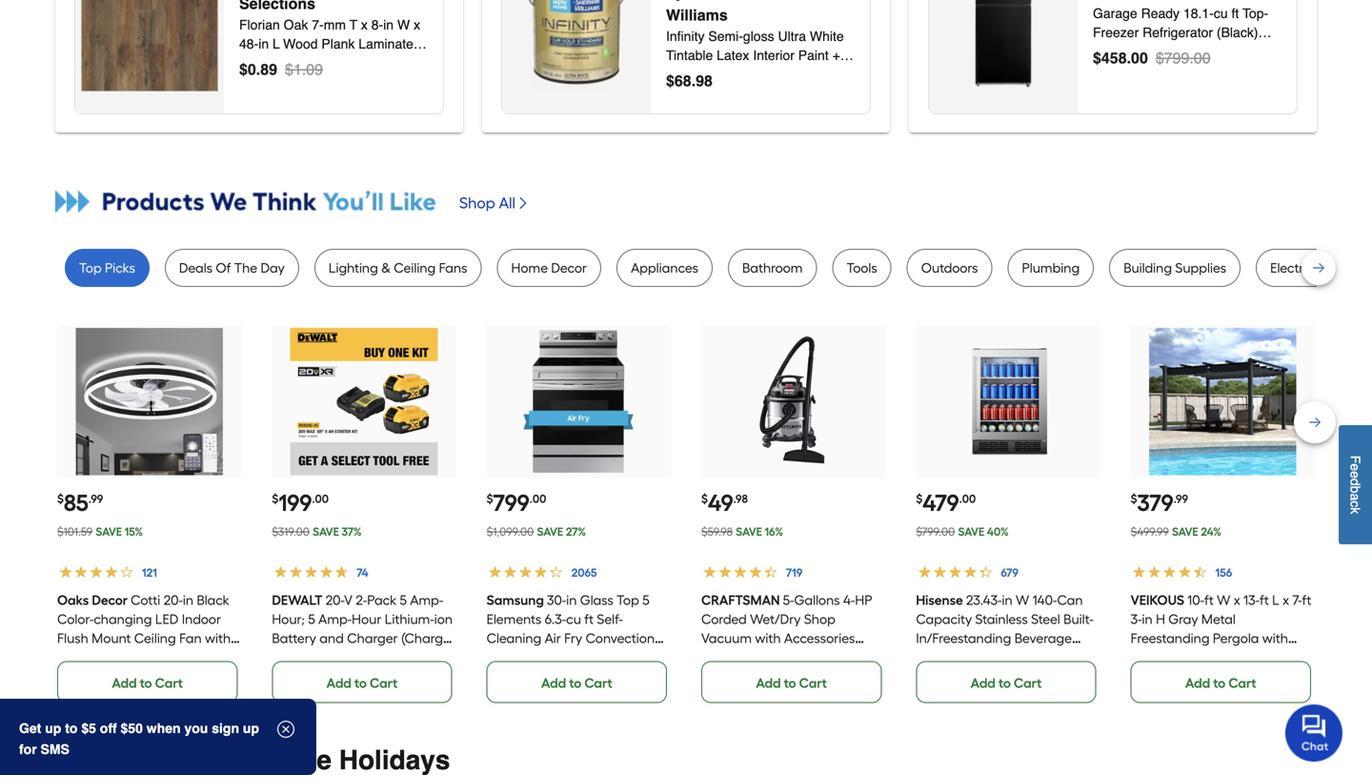 Task type: locate. For each thing, give the bounding box(es) containing it.
save inside 379 list item
[[1173, 525, 1199, 539]]

cart down the "accessories" on the bottom of page
[[800, 675, 828, 691]]

6 cart from the left
[[1229, 675, 1257, 691]]

add for 199
[[327, 675, 352, 691]]

1 vertical spatial refrigerator
[[917, 649, 989, 665]]

$ inside $ 49 .98
[[702, 492, 708, 506]]

1 20- from the left
[[164, 592, 183, 608]]

to
[[140, 675, 152, 691], [355, 675, 367, 691], [569, 675, 582, 691], [784, 675, 797, 691], [999, 675, 1011, 691], [1214, 675, 1226, 691], [65, 721, 78, 736]]

cart for 799
[[585, 675, 613, 691]]

1 horizontal spatial 7-
[[1293, 592, 1303, 608]]

cart inside 49 list item
[[800, 675, 828, 691]]

glass down beverage at the bottom right of the page
[[1021, 649, 1055, 665]]

add to cart down "(7-" on the bottom left
[[112, 675, 183, 691]]

1 horizontal spatial $799.00
[[1156, 49, 1211, 67]]

in inside 23.43-in w 140-can capacity stainless steel built- in/freestanding beverage refrigerator with glass door
[[1002, 592, 1013, 608]]

7-
[[312, 17, 324, 32], [1293, 592, 1303, 608]]

.99 for 85
[[89, 492, 103, 506]]

cu up "(black)"
[[1214, 6, 1229, 21]]

lighting & ceiling fans
[[329, 260, 468, 276]]

decor up changing
[[92, 592, 128, 608]]

2 add to cart link from the left
[[272, 661, 453, 703]]

add to cart for 379
[[1186, 675, 1257, 691]]

4-
[[844, 592, 856, 608]]

with down indoor
[[205, 630, 231, 646]]

.00 up the $799.00 save 40%
[[960, 492, 977, 506]]

in
[[383, 17, 394, 32], [259, 36, 269, 52], [183, 592, 194, 608], [567, 592, 577, 608], [1002, 592, 1013, 608], [1143, 611, 1153, 627]]

shop inside '5-gallons 4-hp corded wet/dry shop vacuum with accessories included'
[[805, 611, 836, 627]]

add to cart link up the $50
[[57, 661, 238, 703]]

5 save from the left
[[959, 525, 985, 539]]

lithium-
[[385, 611, 435, 627]]

6.3-
[[545, 611, 566, 627]]

7- inside 10-ft w x 13-ft l x 7-ft 3-in h gray metal freestanding pergola with canopy
[[1293, 592, 1303, 608]]

$ inside $ 799 .00
[[487, 492, 494, 506]]

add to cart link for 799
[[487, 661, 667, 703]]

w left 140-
[[1016, 592, 1030, 608]]

5 add from the left
[[971, 675, 996, 691]]

last chance offers image
[[936, 0, 1072, 92]]

in inside 10-ft w x 13-ft l x 7-ft 3-in h gray metal freestanding pergola with canopy
[[1143, 611, 1153, 627]]

e
[[1349, 463, 1364, 471], [1349, 471, 1364, 478]]

w up metal
[[1218, 592, 1231, 608]]

up up sms
[[45, 721, 61, 736]]

add to cart link inside the 199 list item
[[272, 661, 453, 703]]

$ up the $799.00 save 40%
[[917, 492, 923, 506]]

laminate
[[359, 36, 414, 52]]

w inside 10-ft w x 13-ft l x 7-ft 3-in h gray metal freestanding pergola with canopy
[[1218, 592, 1231, 608]]

shop up the "accessories" on the bottom of page
[[805, 611, 836, 627]]

1 vertical spatial $799.00
[[917, 525, 956, 539]]

to for 85
[[140, 675, 152, 691]]

$ down tintable
[[666, 72, 675, 90]]

49 list item
[[702, 325, 886, 703]]

stainless inside 23.43-in w 140-can capacity stainless steel built- in/freestanding beverage refrigerator with glass door
[[976, 611, 1029, 627]]

to inside 799 list item
[[569, 675, 582, 691]]

$ 479 .00
[[917, 489, 977, 517]]

semi-
[[709, 29, 744, 44]]

$799.00 down 479
[[917, 525, 956, 539]]

add to cart link down beverage at the bottom right of the page
[[917, 661, 1097, 703]]

add down 10-ft w x 13-ft l x 7-ft 3-in h gray metal freestanding pergola with canopy
[[1186, 675, 1211, 691]]

freestanding inside 30-in glass top 5 elements 6.3-cu ft self- cleaning air fry convection oven freestanding smart electric range (fingerprint resistant stainless steel)
[[523, 649, 602, 665]]

0
[[248, 61, 256, 78]]

$ 68 . 98
[[666, 72, 713, 90]]

add to cart inside 379 list item
[[1186, 675, 1257, 691]]

ft right 10-
[[1260, 592, 1270, 608]]

top
[[79, 260, 102, 276], [617, 592, 640, 608]]

0 vertical spatial top
[[79, 260, 102, 276]]

1 vertical spatial l
[[1273, 592, 1280, 608]]

glass inside 30-in glass top 5 elements 6.3-cu ft self- cleaning air fry convection oven freestanding smart electric range (fingerprint resistant stainless steel)
[[580, 592, 614, 608]]

3 .00 from the left
[[960, 492, 977, 506]]

save for 49
[[736, 525, 763, 539]]

$799.00 save 40%
[[917, 525, 1009, 539]]

2 save from the left
[[313, 525, 339, 539]]

cart for 479
[[1014, 675, 1042, 691]]

. left (1-
[[692, 72, 696, 90]]

0 vertical spatial l
[[273, 36, 280, 52]]

.00
[[312, 492, 329, 506], [530, 492, 547, 506], [960, 492, 977, 506]]

.00 for 799
[[530, 492, 547, 506]]

mm
[[324, 17, 346, 32]]

2 .00 from the left
[[530, 492, 547, 506]]

ft up "(black)"
[[1232, 6, 1240, 21]]

5 up convection
[[643, 592, 650, 608]]

cart inside 379 list item
[[1229, 675, 1257, 691]]

add to cart down the "accessories" on the bottom of page
[[756, 675, 828, 691]]

ft left the self-
[[585, 611, 594, 627]]

$ up $499.99
[[1131, 492, 1138, 506]]

6 add to cart link from the left
[[1131, 661, 1312, 703]]

.
[[1127, 49, 1132, 67], [256, 61, 261, 78], [692, 72, 696, 90]]

x
[[361, 17, 368, 32], [414, 17, 421, 32], [1234, 592, 1241, 608], [1283, 592, 1290, 608]]

1 horizontal spatial w
[[1016, 592, 1030, 608]]

0 vertical spatial ceiling
[[394, 260, 436, 276]]

cart for 379
[[1229, 675, 1257, 691]]

l inside florian oak 7-mm t x 8-in w x 48-in l wood plank laminate flooring (23.91-sq ft)
[[273, 36, 280, 52]]

amp- up and on the bottom left
[[319, 611, 352, 627]]

$ inside $ 379 .99
[[1131, 492, 1138, 506]]

cart inside 85 list item
[[155, 675, 183, 691]]

cart inside 799 list item
[[585, 675, 613, 691]]

1 cart from the left
[[155, 675, 183, 691]]

star
[[1153, 44, 1188, 59]]

1 horizontal spatial l
[[1273, 592, 1280, 608]]

hisense 23.43-in w 140-can capacity stainless steel built-in/freestanding beverage refrigerator with glass door image
[[935, 328, 1082, 475]]

1 vertical spatial glass
[[1021, 649, 1055, 665]]

0 vertical spatial stainless
[[976, 611, 1029, 627]]

add to cart for 799
[[542, 675, 613, 691]]

in up fry at the bottom of page
[[567, 592, 577, 608]]

6 save from the left
[[1173, 525, 1199, 539]]

.99 inside the $ 85 .99
[[89, 492, 103, 506]]

cart down the blade) on the left of page
[[155, 675, 183, 691]]

in left the h
[[1143, 611, 1153, 627]]

2 cart from the left
[[370, 675, 398, 691]]

freestanding inside 10-ft w x 13-ft l x 7-ft 3-in h gray metal freestanding pergola with canopy
[[1131, 630, 1210, 646]]

2 horizontal spatial w
[[1218, 592, 1231, 608]]

lighting
[[329, 260, 378, 276]]

.99 up $101.59 save 15%
[[89, 492, 103, 506]]

3 add to cart link from the left
[[487, 661, 667, 703]]

1 add to cart link from the left
[[57, 661, 238, 703]]

15%
[[125, 525, 143, 539]]

1 horizontal spatial refrigerator
[[1143, 25, 1214, 40]]

3 add from the left
[[542, 675, 566, 691]]

add down and on the bottom left
[[327, 675, 352, 691]]

add to cart inside 85 list item
[[112, 675, 183, 691]]

0 vertical spatial cu
[[1214, 6, 1229, 21]]

up
[[45, 721, 61, 736], [243, 721, 259, 736]]

479
[[923, 489, 960, 517]]

5 right hour;
[[308, 611, 315, 627]]

$ for 799
[[487, 492, 494, 506]]

7- right 13-
[[1293, 592, 1303, 608]]

0 horizontal spatial freestanding
[[523, 649, 602, 665]]

0 horizontal spatial cu
[[566, 611, 581, 627]]

3 cart from the left
[[585, 675, 613, 691]]

.99 inside $ 379 .99
[[1174, 492, 1189, 506]]

2 horizontal spatial 5
[[643, 592, 650, 608]]

add inside 379 list item
[[1186, 675, 1211, 691]]

ceiling up "(7-" on the bottom left
[[134, 630, 176, 646]]

included
[[702, 649, 754, 665]]

$ up $101.59
[[57, 492, 64, 506]]

stainless inside 30-in glass top 5 elements 6.3-cu ft self- cleaning air fry convection oven freestanding smart electric range (fingerprint resistant stainless steel)
[[545, 687, 597, 703]]

veikous 10-ft w x 13-ft l x 7-ft 3-in h gray metal freestanding pergola with canopy image
[[1150, 328, 1297, 475]]

hour
[[352, 611, 382, 627]]

glass up the self-
[[580, 592, 614, 608]]

$ up $319.00
[[272, 492, 279, 506]]

0 horizontal spatial .99
[[89, 492, 103, 506]]

add to cart for 199
[[327, 675, 398, 691]]

1 horizontal spatial 20-
[[326, 592, 344, 608]]

0 vertical spatial freestanding
[[1131, 630, 1210, 646]]

.99
[[89, 492, 103, 506], [1174, 492, 1189, 506]]

refrigerator inside garage ready 18.1-cu ft top- freezer refrigerator (black) energy star
[[1143, 25, 1214, 40]]

2 .99 from the left
[[1174, 492, 1189, 506]]

dewalt 20-v 2-pack 5 amp-hour; 5 amp-hour lithium-ion battery and charger (charger included) image
[[290, 328, 438, 475]]

to down 23.43-in w 140-can capacity stainless steel built- in/freestanding beverage refrigerator with glass door
[[999, 675, 1011, 691]]

top up the self-
[[617, 592, 640, 608]]

f e e d b a c k button
[[1340, 425, 1373, 544]]

oaks decor cotti 20-in black color-changing led indoor flush mount ceiling fan with light remote (7-blade) image
[[76, 328, 223, 475]]

0 vertical spatial glass
[[580, 592, 614, 608]]

freestanding down the h
[[1131, 630, 1210, 646]]

.00 inside '$ 199 .00'
[[312, 492, 329, 506]]

cu inside garage ready 18.1-cu ft top- freezer refrigerator (black) energy star
[[1214, 6, 1229, 21]]

chat invite button image
[[1286, 704, 1344, 762]]

.99 for 379
[[1174, 492, 1189, 506]]

add to cart inside 799 list item
[[542, 675, 613, 691]]

.00 inside $ 799 .00
[[530, 492, 547, 506]]

save inside 85 list item
[[96, 525, 122, 539]]

cart down charger
[[370, 675, 398, 691]]

10-ft w x 13-ft l x 7-ft 3-in h gray metal freestanding pergola with canopy
[[1131, 592, 1312, 665]]

2 horizontal spatial .00
[[960, 492, 977, 506]]

1 vertical spatial shop
[[805, 611, 836, 627]]

smart
[[605, 649, 642, 665]]

1 vertical spatial 7-
[[1293, 592, 1303, 608]]

b
[[1349, 486, 1364, 493]]

self-
[[597, 611, 623, 627]]

$ inside '$ 199 .00'
[[272, 492, 279, 506]]

electrical
[[1271, 260, 1326, 276]]

to inside get up to $5 off $50 when you sign up for sms
[[65, 721, 78, 736]]

$ down freezer
[[1094, 49, 1102, 67]]

to inside 49 list item
[[784, 675, 797, 691]]

0 vertical spatial shop
[[460, 194, 496, 212]]

add to cart link inside 85 list item
[[57, 661, 238, 703]]

with inside 23.43-in w 140-can capacity stainless steel built- in/freestanding beverage refrigerator with glass door
[[992, 649, 1018, 665]]

.00 for 199
[[312, 492, 329, 506]]

save left 27%
[[537, 525, 564, 539]]

5 inside 30-in glass top 5 elements 6.3-cu ft self- cleaning air fry convection oven freestanding smart electric range (fingerprint resistant stainless steel)
[[643, 592, 650, 608]]

3 save from the left
[[537, 525, 564, 539]]

add to cart down pergola
[[1186, 675, 1257, 691]]

1 vertical spatial stainless
[[545, 687, 597, 703]]

previously viewed image
[[81, 0, 218, 92]]

add for 379
[[1186, 675, 1211, 691]]

799
[[494, 489, 530, 517]]

with inside 10-ft w x 13-ft l x 7-ft 3-in h gray metal freestanding pergola with canopy
[[1263, 630, 1289, 646]]

ceiling inside cotti 20-in black color-changing led indoor flush mount ceiling fan with light remote (7-blade)
[[134, 630, 176, 646]]

w up laminate
[[398, 17, 410, 32]]

1 horizontal spatial freestanding
[[1131, 630, 1210, 646]]

add to cart inside the 199 list item
[[327, 675, 398, 691]]

48-
[[239, 36, 259, 52]]

cart for 49
[[800, 675, 828, 691]]

4 add to cart link from the left
[[702, 661, 882, 703]]

glass
[[580, 592, 614, 608], [1021, 649, 1055, 665]]

add inside the 199 list item
[[327, 675, 352, 691]]

1 horizontal spatial top
[[617, 592, 640, 608]]

to left $5
[[65, 721, 78, 736]]

0 vertical spatial refrigerator
[[1143, 25, 1214, 40]]

ceiling right &
[[394, 260, 436, 276]]

off
[[100, 721, 117, 736]]

with
[[205, 630, 231, 646], [755, 630, 781, 646], [1263, 630, 1289, 646], [992, 649, 1018, 665]]

add down remote
[[112, 675, 137, 691]]

ft)
[[351, 55, 363, 71]]

$59.98 save 16%
[[702, 525, 784, 539]]

4 add to cart from the left
[[756, 675, 828, 691]]

decor inside 85 list item
[[92, 592, 128, 608]]

add to cart link inside 479 list item
[[917, 661, 1097, 703]]

0 horizontal spatial 7-
[[312, 17, 324, 32]]

6 add from the left
[[1186, 675, 1211, 691]]

shop inside shop all link
[[460, 194, 496, 212]]

$ inside the $ 85 .99
[[57, 492, 64, 506]]

0 vertical spatial amp-
[[410, 592, 444, 608]]

2 add to cart from the left
[[327, 675, 398, 691]]

interior
[[753, 48, 795, 63]]

5 add to cart from the left
[[971, 675, 1042, 691]]

. down 48-
[[256, 61, 261, 78]]

0 vertical spatial 7-
[[312, 17, 324, 32]]

2 e from the top
[[1349, 471, 1364, 478]]

0 horizontal spatial w
[[398, 17, 410, 32]]

refrigerator down in/freestanding at the right bottom
[[917, 649, 989, 665]]

5 up lithium-
[[400, 592, 407, 608]]

x right 8-
[[414, 17, 421, 32]]

to inside 85 list item
[[140, 675, 152, 691]]

0 horizontal spatial glass
[[580, 592, 614, 608]]

cart down smart
[[585, 675, 613, 691]]

1 horizontal spatial .00
[[530, 492, 547, 506]]

save
[[96, 525, 122, 539], [313, 525, 339, 539], [537, 525, 564, 539], [736, 525, 763, 539], [959, 525, 985, 539], [1173, 525, 1199, 539]]

elements
[[487, 611, 542, 627]]

refrigerator up star
[[1143, 25, 1214, 40]]

to down pergola
[[1214, 675, 1226, 691]]

1 e from the top
[[1349, 463, 1364, 471]]

0 horizontal spatial shop
[[460, 194, 496, 212]]

decor
[[551, 260, 587, 276], [92, 592, 128, 608]]

fans
[[439, 260, 468, 276]]

$499.99
[[1131, 525, 1170, 539]]

1 save from the left
[[96, 525, 122, 539]]

3 add to cart from the left
[[542, 675, 613, 691]]

l up flooring
[[273, 36, 280, 52]]

decor right home
[[551, 260, 587, 276]]

1 vertical spatial freestanding
[[523, 649, 602, 665]]

add inside 479 list item
[[971, 675, 996, 691]]

add inside 49 list item
[[756, 675, 781, 691]]

0 horizontal spatial .
[[256, 61, 261, 78]]

freestanding
[[1131, 630, 1210, 646], [523, 649, 602, 665]]

2 20- from the left
[[326, 592, 344, 608]]

shop left all
[[460, 194, 496, 212]]

$59.98
[[702, 525, 733, 539]]

2 horizontal spatial .
[[1127, 49, 1132, 67]]

save inside 479 list item
[[959, 525, 985, 539]]

5 cart from the left
[[1014, 675, 1042, 691]]

30-in glass top 5 elements 6.3-cu ft self- cleaning air fry convection oven freestanding smart electric range (fingerprint resistant stainless steel)
[[487, 592, 655, 703]]

4 add from the left
[[756, 675, 781, 691]]

1 horizontal spatial glass
[[1021, 649, 1055, 665]]

$ up the $59.98
[[702, 492, 708, 506]]

479 list item
[[917, 325, 1101, 703]]

0 horizontal spatial 20-
[[164, 592, 183, 608]]

$ 458 . 00 $799.00
[[1094, 49, 1211, 67]]

$ inside $ 479 .00
[[917, 492, 923, 506]]

paint
[[799, 48, 829, 63]]

$799.00 right 00
[[1156, 49, 1211, 67]]

0 vertical spatial decor
[[551, 260, 587, 276]]

w inside florian oak 7-mm t x 8-in w x 48-in l wood plank laminate flooring (23.91-sq ft)
[[398, 17, 410, 32]]

with down beverage at the bottom right of the page
[[992, 649, 1018, 665]]

add to cart for 49
[[756, 675, 828, 691]]

$ 85 .99
[[57, 489, 103, 517]]

4 cart from the left
[[800, 675, 828, 691]]

add to cart down 23.43-in w 140-can capacity stainless steel built- in/freestanding beverage refrigerator with glass door
[[971, 675, 1042, 691]]

add to cart link down the "accessories" on the bottom of page
[[702, 661, 882, 703]]

l right 13-
[[1273, 592, 1280, 608]]

save left 15%
[[96, 525, 122, 539]]

steel)
[[600, 687, 634, 703]]

20- left 2-
[[326, 592, 344, 608]]

w for 379
[[1218, 592, 1231, 608]]

e up b
[[1349, 471, 1364, 478]]

add to cart link down pergola
[[1131, 661, 1312, 703]]

to inside 379 list item
[[1214, 675, 1226, 691]]

1 vertical spatial decor
[[92, 592, 128, 608]]

cart
[[155, 675, 183, 691], [370, 675, 398, 691], [585, 675, 613, 691], [800, 675, 828, 691], [1014, 675, 1042, 691], [1229, 675, 1257, 691]]

0 horizontal spatial ceiling
[[134, 630, 176, 646]]

.00 up $319.00 save 37%
[[312, 492, 329, 506]]

florian oak 7-mm t x 8-in w x 48-in l wood plank laminate flooring (23.91-sq ft)
[[239, 17, 421, 71]]

accessories
[[785, 630, 856, 646]]

89
[[261, 61, 277, 78]]

add right resistant
[[542, 675, 566, 691]]

add to cart link inside 379 list item
[[1131, 661, 1312, 703]]

save left 37%
[[313, 525, 339, 539]]

0 horizontal spatial .00
[[312, 492, 329, 506]]

6 add to cart from the left
[[1186, 675, 1257, 691]]

20- inside cotti 20-in black color-changing led indoor flush mount ceiling fan with light remote (7-blade)
[[164, 592, 183, 608]]

1 vertical spatial cu
[[566, 611, 581, 627]]

1 up from the left
[[45, 721, 61, 736]]

d
[[1349, 478, 1364, 486]]

2 up from the left
[[243, 721, 259, 736]]

add to cart link inside 49 list item
[[702, 661, 882, 703]]

1 horizontal spatial decor
[[551, 260, 587, 276]]

+
[[833, 48, 841, 63]]

0 horizontal spatial refrigerator
[[917, 649, 989, 665]]

$ up $1,099.00
[[487, 492, 494, 506]]

wet/dry
[[750, 611, 801, 627]]

1 vertical spatial ceiling
[[134, 630, 176, 646]]

add inside 85 list item
[[112, 675, 137, 691]]

1 horizontal spatial 5
[[400, 592, 407, 608]]

add down '5-gallons 4-hp corded wet/dry shop vacuum with accessories included'
[[756, 675, 781, 691]]

5-gallons 4-hp corded wet/dry shop vacuum with accessories included
[[702, 592, 873, 665]]

freestanding for 379
[[1131, 630, 1210, 646]]

20- up led
[[164, 592, 183, 608]]

0 horizontal spatial up
[[45, 721, 61, 736]]

in left 140-
[[1002, 592, 1013, 608]]

1 add from the left
[[112, 675, 137, 691]]

0 horizontal spatial decor
[[92, 592, 128, 608]]

to inside 479 list item
[[999, 675, 1011, 691]]

0 horizontal spatial 5
[[308, 611, 315, 627]]

freestanding for 799
[[523, 649, 602, 665]]

freestanding up range
[[523, 649, 602, 665]]

add down in/freestanding at the right bottom
[[971, 675, 996, 691]]

add for 85
[[112, 675, 137, 691]]

1 .00 from the left
[[312, 492, 329, 506]]

add to cart inside 479 list item
[[971, 675, 1042, 691]]

to inside the 199 list item
[[355, 675, 367, 691]]

cart inside the 199 list item
[[370, 675, 398, 691]]

1 horizontal spatial .99
[[1174, 492, 1189, 506]]

4 save from the left
[[736, 525, 763, 539]]

5-
[[783, 592, 795, 608]]

corded
[[702, 611, 747, 627]]

save inside 799 list item
[[537, 525, 564, 539]]

5 add to cart link from the left
[[917, 661, 1097, 703]]

with inside cotti 20-in black color-changing led indoor flush mount ceiling fan with light remote (7-blade)
[[205, 630, 231, 646]]

add to cart down charger
[[327, 675, 398, 691]]

add to cart inside 49 list item
[[756, 675, 828, 691]]

.00 inside $ 479 .00
[[960, 492, 977, 506]]

add for 49
[[756, 675, 781, 691]]

1 horizontal spatial stainless
[[976, 611, 1029, 627]]

stainless down range
[[545, 687, 597, 703]]

140-
[[1033, 592, 1058, 608]]

add
[[112, 675, 137, 691], [327, 675, 352, 691], [542, 675, 566, 691], [756, 675, 781, 691], [971, 675, 996, 691], [1186, 675, 1211, 691]]

0 horizontal spatial $799.00
[[917, 525, 956, 539]]

stainless down 23.43-
[[976, 611, 1029, 627]]

379 list item
[[1131, 325, 1316, 703]]

outdoors
[[922, 260, 979, 276]]

sign
[[212, 721, 239, 736]]

1 vertical spatial top
[[617, 592, 640, 608]]

save inside 49 list item
[[736, 525, 763, 539]]

up right sign
[[243, 721, 259, 736]]

cart down beverage at the bottom right of the page
[[1014, 675, 1042, 691]]

gallon)
[[726, 67, 769, 82]]

save left 24%
[[1173, 525, 1199, 539]]

5
[[400, 592, 407, 608], [643, 592, 650, 608], [308, 611, 315, 627]]

add to cart link for 85
[[57, 661, 238, 703]]

cu up fry at the bottom of page
[[566, 611, 581, 627]]

garage ready 18.1-cu ft top- freezer refrigerator (black) energy star
[[1094, 6, 1269, 59]]

to left steel)
[[569, 675, 582, 691]]

$ for 85
[[57, 492, 64, 506]]

$ for 199
[[272, 492, 279, 506]]

save inside the 199 list item
[[313, 525, 339, 539]]

1 horizontal spatial shop
[[805, 611, 836, 627]]

0 horizontal spatial l
[[273, 36, 280, 52]]

decor for oaks decor
[[92, 592, 128, 608]]

save for 479
[[959, 525, 985, 539]]

1 vertical spatial amp-
[[319, 611, 352, 627]]

1 horizontal spatial .
[[692, 72, 696, 90]]

included)
[[272, 649, 328, 665]]

in up indoor
[[183, 592, 194, 608]]

of
[[216, 260, 231, 276]]

to down the "accessories" on the bottom of page
[[784, 675, 797, 691]]

(7-
[[141, 649, 155, 665]]

to down "(7-" on the bottom left
[[140, 675, 152, 691]]

amp- up ion
[[410, 592, 444, 608]]

.00 up $1,099.00 save 27%
[[530, 492, 547, 506]]

1 horizontal spatial cu
[[1214, 6, 1229, 21]]

. down freezer
[[1127, 49, 1132, 67]]

to down charger
[[355, 675, 367, 691]]

w inside 23.43-in w 140-can capacity stainless steel built- in/freestanding beverage refrigerator with glass door
[[1016, 592, 1030, 608]]

top left picks
[[79, 260, 102, 276]]

1 .99 from the left
[[89, 492, 103, 506]]

0 horizontal spatial stainless
[[545, 687, 597, 703]]

1 add to cart from the left
[[112, 675, 183, 691]]

$50
[[121, 721, 143, 736]]

add inside 799 list item
[[542, 675, 566, 691]]

cart inside 479 list item
[[1014, 675, 1042, 691]]

add to cart link inside 799 list item
[[487, 661, 667, 703]]

199 list item
[[272, 325, 456, 703]]

.99 up the $499.99 save 24% in the right of the page
[[1174, 492, 1189, 506]]

2 add from the left
[[327, 675, 352, 691]]

$799.00
[[1156, 49, 1211, 67], [917, 525, 956, 539]]

black
[[197, 592, 229, 608]]

1 horizontal spatial up
[[243, 721, 259, 736]]



Task type: vqa. For each thing, say whether or not it's contained in the screenshot.


Task type: describe. For each thing, give the bounding box(es) containing it.
oaks decor
[[57, 592, 128, 608]]

add to cart for 85
[[112, 675, 183, 691]]

tools
[[847, 260, 878, 276]]

add for 479
[[971, 675, 996, 691]]

add to cart for 479
[[971, 675, 1042, 691]]

x left 13-
[[1234, 592, 1241, 608]]

the
[[234, 260, 258, 276]]

battery
[[272, 630, 316, 646]]

1 horizontal spatial amp-
[[410, 592, 444, 608]]

5 for 199
[[400, 592, 407, 608]]

add for 799
[[542, 675, 566, 691]]

craftsman
[[702, 592, 780, 608]]

7- inside florian oak 7-mm t x 8-in w x 48-in l wood plank laminate flooring (23.91-sq ft)
[[312, 17, 324, 32]]

in up laminate
[[383, 17, 394, 32]]

gray
[[1169, 611, 1199, 627]]

resistant
[[487, 687, 541, 703]]

379
[[1138, 489, 1174, 517]]

85 list item
[[57, 325, 242, 703]]

68
[[675, 72, 692, 90]]

changing
[[94, 611, 152, 627]]

can
[[1058, 592, 1084, 608]]

convection
[[586, 630, 655, 646]]

$799.00 inside 479 list item
[[917, 525, 956, 539]]

add to cart link for 479
[[917, 661, 1097, 703]]

a
[[1349, 493, 1364, 501]]

to for 379
[[1214, 675, 1226, 691]]

w for 479
[[1016, 592, 1030, 608]]

x right t at the top
[[361, 17, 368, 32]]

add to cart link for 379
[[1131, 661, 1312, 703]]

get up to $5 off $50 when you sign up for sms
[[19, 721, 259, 757]]

in inside 30-in glass top 5 elements 6.3-cu ft self- cleaning air fry convection oven freestanding smart electric range (fingerprint resistant stainless steel)
[[567, 592, 577, 608]]

ft right 13-
[[1303, 592, 1312, 608]]

23.43-
[[967, 592, 1002, 608]]

20- inside 20-v 2-pack 5 amp- hour; 5 amp-hour lithium-ion battery and charger (charger included)
[[326, 592, 344, 608]]

home
[[511, 260, 548, 276]]

air
[[545, 630, 561, 646]]

$1.09
[[285, 61, 323, 78]]

plumbing
[[1023, 260, 1080, 276]]

40%
[[988, 525, 1009, 539]]

$1,099.00 save 27%
[[487, 525, 586, 539]]

13-
[[1244, 592, 1260, 608]]

85
[[64, 489, 89, 517]]

refrigerator inside 23.43-in w 140-can capacity stainless steel built- in/freestanding beverage refrigerator with glass door
[[917, 649, 989, 665]]

building supplies
[[1124, 260, 1227, 276]]

when
[[147, 721, 181, 736]]

in inside cotti 20-in black color-changing led indoor flush mount ceiling fan with light remote (7-blade)
[[183, 592, 194, 608]]

chevron right image
[[516, 196, 531, 211]]

49
[[708, 489, 734, 517]]

indoor
[[182, 611, 221, 627]]

add to cart link for 49
[[702, 661, 882, 703]]

home decor
[[511, 260, 587, 276]]

with inside '5-gallons 4-hp corded wet/dry shop vacuum with accessories included'
[[755, 630, 781, 646]]

top-
[[1243, 6, 1269, 21]]

get
[[19, 721, 41, 736]]

remote
[[91, 649, 138, 665]]

primer
[[666, 67, 706, 82]]

to for 199
[[355, 675, 367, 691]]

you
[[184, 721, 208, 736]]

$ for 49
[[702, 492, 708, 506]]

&
[[382, 260, 391, 276]]

ft up metal
[[1205, 592, 1214, 608]]

deals
[[179, 260, 213, 276]]

0 horizontal spatial amp-
[[319, 611, 352, 627]]

$499.99 save 24%
[[1131, 525, 1222, 539]]

10-
[[1188, 592, 1205, 608]]

to for 479
[[999, 675, 1011, 691]]

$5
[[81, 721, 96, 736]]

white
[[810, 29, 844, 44]]

ion
[[435, 611, 453, 627]]

garage
[[1094, 6, 1138, 21]]

. for 0
[[256, 61, 261, 78]]

freezer
[[1094, 25, 1140, 40]]

$ 799 .00
[[487, 489, 547, 517]]

samsung 30-in glass top 5 elements 6.3-cu ft self-cleaning air fry convection oven freestanding smart electric range (fingerprint resistant stainless steel) image
[[505, 328, 653, 475]]

add to cart link for 199
[[272, 661, 453, 703]]

cart for 199
[[370, 675, 398, 691]]

799 list item
[[487, 325, 671, 703]]

5 for 799
[[643, 592, 650, 608]]

.00 for 479
[[960, 492, 977, 506]]

h
[[1157, 611, 1166, 627]]

ultra
[[778, 29, 807, 44]]

x right 13-
[[1283, 592, 1290, 608]]

sq
[[334, 55, 348, 71]]

8-
[[372, 17, 383, 32]]

hisense
[[917, 592, 964, 608]]

cotti 20-in black color-changing led indoor flush mount ceiling fan with light remote (7-blade)
[[57, 592, 231, 665]]

to for 49
[[784, 675, 797, 691]]

(fingerprint
[[577, 668, 646, 684]]

ft inside 30-in glass top 5 elements 6.3-cu ft self- cleaning air fry convection oven freestanding smart electric range (fingerprint resistant stainless steel)
[[585, 611, 594, 627]]

tintable
[[666, 48, 713, 63]]

vacuum
[[702, 630, 752, 646]]

cu inside 30-in glass top 5 elements 6.3-cu ft self- cleaning air fry convection oven freestanding smart electric range (fingerprint resistant stainless steel)
[[566, 611, 581, 627]]

capacity
[[917, 611, 973, 627]]

flush
[[57, 630, 88, 646]]

decor for home decor
[[551, 260, 587, 276]]

florian
[[239, 17, 280, 32]]

to for 799
[[569, 675, 582, 691]]

recommended for you image
[[508, 0, 645, 92]]

0 horizontal spatial top
[[79, 260, 102, 276]]

(black)
[[1217, 25, 1259, 40]]

199
[[279, 489, 312, 517]]

beverage
[[1015, 630, 1073, 646]]

built-
[[1064, 611, 1094, 627]]

picks
[[105, 260, 135, 276]]

24%
[[1202, 525, 1222, 539]]

save for 379
[[1173, 525, 1199, 539]]

range
[[534, 668, 573, 684]]

energy
[[1094, 44, 1150, 59]]

cleaning
[[487, 630, 542, 646]]

$ for 479
[[917, 492, 923, 506]]

fry
[[565, 630, 583, 646]]

top inside 30-in glass top 5 elements 6.3-cu ft self- cleaning air fry convection oven freestanding smart electric range (fingerprint resistant stainless steel)
[[617, 592, 640, 608]]

pergola
[[1214, 630, 1260, 646]]

charger
[[347, 630, 398, 646]]

ft inside garage ready 18.1-cu ft top- freezer refrigerator (black) energy star
[[1232, 6, 1240, 21]]

cart for 85
[[155, 675, 183, 691]]

supplies
[[1176, 260, 1227, 276]]

l inside 10-ft w x 13-ft l x 7-ft 3-in h gray metal freestanding pergola with canopy
[[1273, 592, 1280, 608]]

0 vertical spatial $799.00
[[1156, 49, 1211, 67]]

in up flooring
[[259, 36, 269, 52]]

in/freestanding
[[917, 630, 1012, 646]]

1 horizontal spatial ceiling
[[394, 260, 436, 276]]

wood
[[283, 36, 318, 52]]

sms
[[41, 742, 69, 757]]

$ for 379
[[1131, 492, 1138, 506]]

23.43-in w 140-can capacity stainless steel built- in/freestanding beverage refrigerator with glass door
[[917, 592, 1094, 665]]

$ 49 .98
[[702, 489, 748, 517]]

20-v 2-pack 5 amp- hour; 5 amp-hour lithium-ion battery and charger (charger included)
[[272, 592, 456, 665]]

light
[[57, 649, 88, 665]]

pack
[[367, 592, 397, 608]]

(23.91-
[[291, 55, 334, 71]]

save for 799
[[537, 525, 564, 539]]

color-
[[57, 611, 94, 627]]

$ left 89
[[239, 61, 248, 78]]

00
[[1132, 49, 1149, 67]]

shop all link
[[460, 184, 531, 222]]

v
[[344, 592, 353, 608]]

. for 458
[[1127, 49, 1132, 67]]

save for 199
[[313, 525, 339, 539]]

craftsman 5-gallons 4-hp corded wet/dry shop vacuum with accessories included image
[[720, 328, 868, 475]]

save for 85
[[96, 525, 122, 539]]

glass inside 23.43-in w 140-can capacity stainless steel built- in/freestanding beverage refrigerator with glass door
[[1021, 649, 1055, 665]]

$319.00
[[272, 525, 310, 539]]



